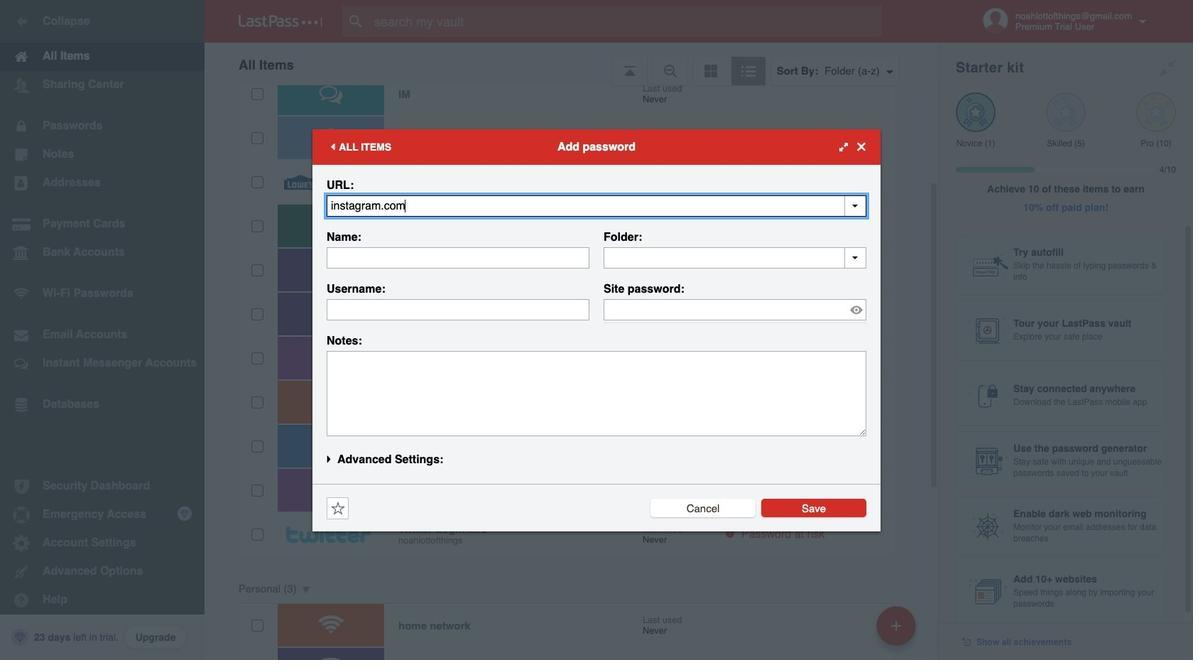 Task type: describe. For each thing, give the bounding box(es) containing it.
Search search field
[[342, 6, 910, 37]]

new item image
[[892, 621, 902, 631]]

new item navigation
[[872, 602, 925, 660]]

vault options navigation
[[205, 43, 939, 85]]



Task type: vqa. For each thing, say whether or not it's contained in the screenshot.
Vault options NAVIGATION
yes



Task type: locate. For each thing, give the bounding box(es) containing it.
None password field
[[604, 299, 867, 320]]

None text field
[[604, 247, 867, 268], [327, 299, 590, 320], [327, 351, 867, 436], [604, 247, 867, 268], [327, 299, 590, 320], [327, 351, 867, 436]]

main navigation navigation
[[0, 0, 205, 660]]

None text field
[[327, 195, 867, 216], [327, 247, 590, 268], [327, 195, 867, 216], [327, 247, 590, 268]]

lastpass image
[[239, 15, 323, 28]]

search my vault text field
[[342, 6, 910, 37]]

dialog
[[313, 129, 881, 531]]



